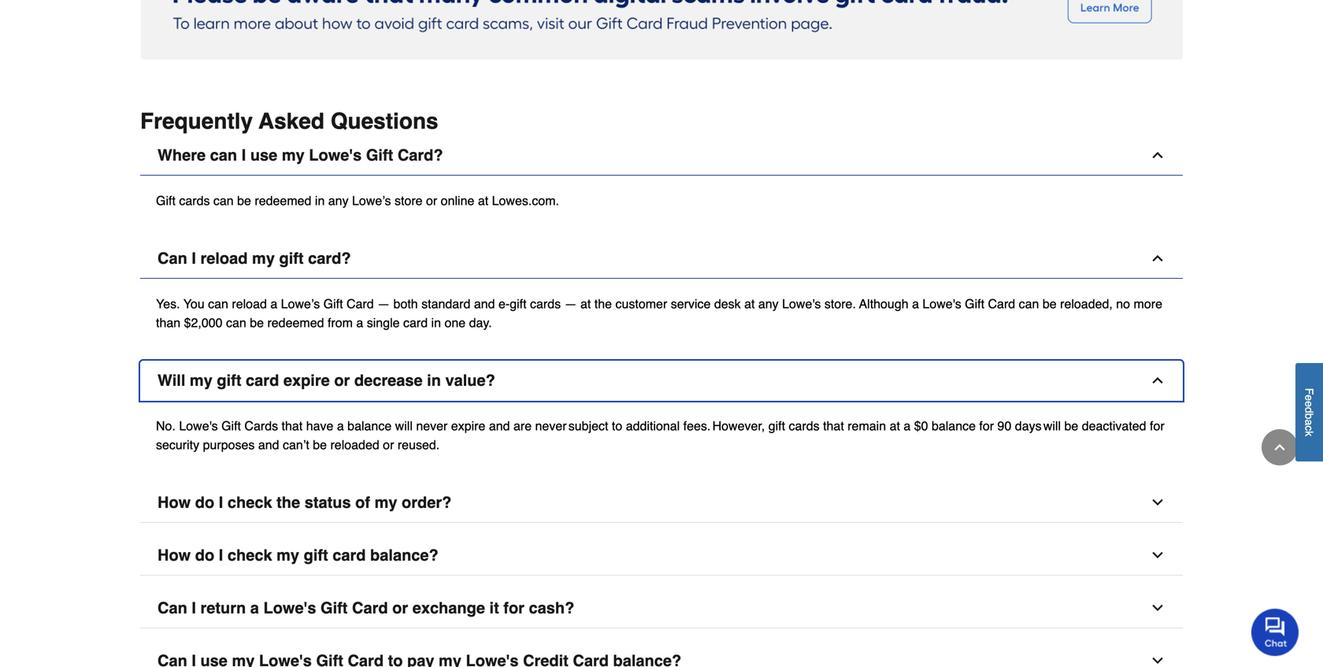 Task type: vqa. For each thing, say whether or not it's contained in the screenshot.
second chevron down icon
yes



Task type: describe. For each thing, give the bounding box(es) containing it.
2 e from the top
[[1304, 401, 1316, 407]]

0 vertical spatial in
[[315, 193, 325, 208]]

are
[[514, 419, 532, 433]]

90
[[998, 419, 1012, 433]]

2 balance from the left
[[932, 419, 976, 433]]

return
[[200, 599, 246, 617]]

any inside yes. you can reload a lowe's gift card — both standard and e-gift cards — at the customer service desk at any lowe's store. although a lowe's gift card can be reloaded, no more than $2,000 can be redeemed from a single card in one day.
[[759, 297, 779, 311]]

i for how do i check my gift card balance?
[[219, 546, 223, 564]]

can i reload my gift card?
[[158, 249, 351, 267]]

balance?
[[370, 546, 439, 564]]

where can i use my lowe's gift card?
[[158, 146, 443, 164]]

$0
[[915, 419, 929, 433]]

how do i check my gift card balance? button
[[140, 536, 1184, 576]]

i inside the can i reload my gift card? button
[[192, 249, 196, 267]]

can right $2,000
[[226, 315, 246, 330]]

service
[[671, 297, 711, 311]]

deactivated
[[1082, 419, 1147, 433]]

chat invite button image
[[1252, 608, 1300, 656]]

0 vertical spatial any
[[328, 193, 349, 208]]

gift inside yes. you can reload a lowe's gift card — both standard and e-gift cards — at the customer service desk at any lowe's store. although a lowe's gift card can be reloaded, no more than $2,000 can be redeemed from a single card in one day.
[[510, 297, 527, 311]]

will my gift card expire or decrease in value?
[[158, 371, 496, 390]]

how do i check the status of my order?
[[158, 494, 452, 512]]

my inside will my gift card expire or decrease in value? button
[[190, 371, 213, 390]]

1 horizontal spatial for
[[980, 419, 994, 433]]

although
[[860, 297, 909, 311]]

how do i check the status of my order? button
[[140, 483, 1184, 523]]

gift inside no. lowe's gift cards that have a balance will never expire and are never subject to additional fees. however, gift cards that remain at a $0 balance for 90 days will be deactivated for security purposes and can't be reloaded or reused.
[[221, 419, 241, 433]]

1 vertical spatial card
[[246, 371, 279, 390]]

can i return a lowe's gift card or exchange it for cash? button
[[140, 588, 1184, 629]]

can't
[[283, 438, 309, 452]]

lowe's inside the can i return a lowe's gift card or exchange it for cash? "button"
[[264, 599, 316, 617]]

the inside yes. you can reload a lowe's gift card — both standard and e-gift cards — at the customer service desk at any lowe's store. although a lowe's gift card can be reloaded, no more than $2,000 can be redeemed from a single card in one day.
[[595, 297, 612, 311]]

or right store
[[426, 193, 438, 208]]

lowe's left store.
[[783, 297, 821, 311]]

f e e d b a c k
[[1304, 388, 1316, 437]]

f e e d b a c k button
[[1296, 363, 1324, 462]]

how for how do i check my gift card balance?
[[158, 546, 191, 564]]

2 that from the left
[[823, 419, 845, 433]]

can for can i reload my gift card?
[[158, 249, 187, 267]]

how do i check my gift card balance?
[[158, 546, 439, 564]]

never subject
[[535, 419, 609, 433]]

status
[[305, 494, 351, 512]]

in inside yes. you can reload a lowe's gift card — both standard and e-gift cards — at the customer service desk at any lowe's store. although a lowe's gift card can be reloaded, no more than $2,000 can be redeemed from a single card in one day.
[[431, 315, 441, 330]]

i inside the can i return a lowe's gift card or exchange it for cash? "button"
[[192, 599, 196, 617]]

both
[[394, 297, 418, 311]]

a right from
[[356, 315, 363, 330]]

2 vertical spatial and
[[258, 438, 279, 452]]

to
[[612, 419, 623, 433]]

day.
[[469, 315, 492, 330]]

remain
[[848, 419, 887, 433]]

have
[[306, 419, 334, 433]]

or inside button
[[334, 371, 350, 390]]

expire inside no. lowe's gift cards that have a balance will never expire and are never subject to additional fees. however, gift cards that remain at a $0 balance for 90 days will be deactivated for security purposes and can't be reloaded or reused.
[[451, 419, 486, 433]]

chevron down image for can i return a lowe's gift card or exchange it for cash?
[[1150, 600, 1166, 616]]

at right desk at the right top
[[745, 297, 755, 311]]

2 — from the left
[[565, 297, 577, 311]]

a inside f e e d b a c k button
[[1304, 420, 1316, 426]]

can i reload my gift card? button
[[140, 239, 1184, 279]]

my inside how do i check the status of my order? button
[[375, 494, 398, 512]]

cards inside no. lowe's gift cards that have a balance will never expire and are never subject to additional fees. however, gift cards that remain at a $0 balance for 90 days will be deactivated for security purposes and can't be reloaded or reused.
[[789, 419, 820, 433]]

check for the
[[228, 494, 272, 512]]

one
[[445, 315, 466, 330]]

be right days will
[[1065, 419, 1079, 433]]

card inside yes. you can reload a lowe's gift card — both standard and e-gift cards — at the customer service desk at any lowe's store. although a lowe's gift card can be reloaded, no more than $2,000 can be redeemed from a single card in one day.
[[403, 315, 428, 330]]

decrease
[[354, 371, 423, 390]]

and for can i reload my gift card?
[[474, 297, 495, 311]]

yes.
[[156, 297, 180, 311]]

can up $2,000
[[208, 297, 228, 311]]

1 e from the top
[[1304, 395, 1316, 401]]

a right 'have'
[[337, 419, 344, 433]]

single
[[367, 315, 400, 330]]

can i return a lowe's gift card or exchange it for cash?
[[158, 599, 575, 617]]

purposes
[[203, 438, 255, 452]]

more
[[1134, 297, 1163, 311]]

reload inside button
[[200, 249, 248, 267]]

be down use
[[237, 193, 251, 208]]

no
[[1117, 297, 1131, 311]]

cards
[[245, 419, 278, 433]]

reloaded
[[331, 438, 380, 452]]

customer
[[616, 297, 668, 311]]

for inside "button"
[[504, 599, 525, 617]]

you
[[183, 297, 205, 311]]

no.
[[156, 419, 176, 433]]

1 — from the left
[[378, 297, 390, 311]]

d
[[1304, 407, 1316, 414]]

and for will my gift card expire or decrease in value?
[[489, 419, 510, 433]]

chevron up image for can i reload my gift card?
[[1150, 250, 1166, 266]]

reused.
[[398, 438, 440, 452]]

can up can i reload my gift card?
[[213, 193, 234, 208]]

1 balance from the left
[[348, 419, 392, 433]]

i for how do i check the status of my order?
[[219, 494, 223, 512]]

will
[[395, 419, 413, 433]]

will
[[158, 371, 185, 390]]



Task type: locate. For each thing, give the bounding box(es) containing it.
where
[[158, 146, 206, 164]]

or inside "button"
[[393, 599, 408, 617]]

0 vertical spatial and
[[474, 297, 495, 311]]

1 vertical spatial expire
[[451, 419, 486, 433]]

0 horizontal spatial —
[[378, 297, 390, 311]]

no. lowe's gift cards that have a balance will never expire and are never subject to additional fees. however, gift cards that remain at a $0 balance for 90 days will be deactivated for security purposes and can't be reloaded or reused.
[[156, 419, 1165, 452]]

for right deactivated at the right of page
[[1150, 419, 1165, 433]]

do up return
[[195, 546, 214, 564]]

e-
[[499, 297, 510, 311]]

reload down can i reload my gift card?
[[232, 297, 267, 311]]

and inside yes. you can reload a lowe's gift card — both standard and e-gift cards — at the customer service desk at any lowe's store. although a lowe's gift card can be reloaded, no more than $2,000 can be redeemed from a single card in one day.
[[474, 297, 495, 311]]

cards right 'e-'
[[530, 297, 561, 311]]

a right although
[[913, 297, 920, 311]]

my inside the can i reload my gift card? button
[[252, 249, 275, 267]]

cards
[[179, 193, 210, 208], [530, 297, 561, 311], [789, 419, 820, 433]]

balance right $0
[[932, 419, 976, 433]]

0 horizontal spatial card
[[246, 371, 279, 390]]

my inside the where can i use my lowe's gift card? button
[[282, 146, 305, 164]]

3 chevron down image from the top
[[1150, 600, 1166, 616]]

gift inside "button"
[[321, 599, 348, 617]]

$2,000
[[184, 315, 223, 330]]

chevron up image for where can i use my lowe's gift card?
[[1150, 147, 1166, 163]]

2 can from the top
[[158, 599, 187, 617]]

card
[[403, 315, 428, 330], [246, 371, 279, 390], [333, 546, 366, 564]]

1 how from the top
[[158, 494, 191, 512]]

— right 'e-'
[[565, 297, 577, 311]]

store.
[[825, 297, 856, 311]]

0 vertical spatial how
[[158, 494, 191, 512]]

0 horizontal spatial any
[[328, 193, 349, 208]]

2 horizontal spatial cards
[[789, 419, 820, 433]]

additional
[[626, 419, 680, 433]]

questions
[[331, 109, 439, 134]]

0 vertical spatial card
[[403, 315, 428, 330]]

my right of
[[375, 494, 398, 512]]

cards inside yes. you can reload a lowe's gift card — both standard and e-gift cards — at the customer service desk at any lowe's store. although a lowe's gift card can be reloaded, no more than $2,000 can be redeemed from a single card in one day.
[[530, 297, 561, 311]]

1 vertical spatial reload
[[232, 297, 267, 311]]

gift left the card?
[[279, 249, 304, 267]]

how for how do i check the status of my order?
[[158, 494, 191, 512]]

lowe's down how do i check my gift card balance?
[[264, 599, 316, 617]]

lowe's up security at the left bottom of page
[[179, 419, 218, 433]]

or
[[426, 193, 438, 208], [334, 371, 350, 390], [383, 438, 394, 452], [393, 599, 408, 617]]

at right the online
[[478, 193, 489, 208]]

chevron down image for how do i check my gift card balance?
[[1150, 547, 1166, 563]]

1 horizontal spatial cards
[[530, 297, 561, 311]]

i up you
[[192, 249, 196, 267]]

expire
[[284, 371, 330, 390], [451, 419, 486, 433]]

my down how do i check the status of my order?
[[277, 546, 299, 564]]

than
[[156, 315, 181, 330]]

a right return
[[250, 599, 259, 617]]

at left the "customer"
[[581, 297, 591, 311]]

at
[[478, 193, 489, 208], [581, 297, 591, 311], [745, 297, 755, 311], [890, 419, 901, 433]]

in inside button
[[427, 371, 441, 390]]

and up day.
[[474, 297, 495, 311]]

or left reused.
[[383, 438, 394, 452]]

2 vertical spatial in
[[427, 371, 441, 390]]

reloaded,
[[1061, 297, 1113, 311]]

1 vertical spatial do
[[195, 546, 214, 564]]

and down cards
[[258, 438, 279, 452]]

scroll to top element
[[1262, 429, 1299, 466]]

chevron up image for will my gift card expire or decrease in value?
[[1150, 373, 1166, 388]]

i up return
[[219, 546, 223, 564]]

chevron up image
[[1150, 147, 1166, 163], [1150, 250, 1166, 266], [1150, 373, 1166, 388], [1273, 440, 1288, 455]]

lowe's up gift cards can be redeemed in any lowe's store or online at lowes.com.
[[309, 146, 362, 164]]

desk
[[715, 297, 741, 311]]

redeemed left from
[[267, 315, 324, 330]]

0 vertical spatial do
[[195, 494, 214, 512]]

be down 'have'
[[313, 438, 327, 452]]

any
[[328, 193, 349, 208], [759, 297, 779, 311]]

for right it
[[504, 599, 525, 617]]

gift cards can be redeemed in any lowe's store or online at lowes.com.
[[156, 193, 559, 208]]

c
[[1304, 426, 1316, 431]]

chevron up image inside the where can i use my lowe's gift card? button
[[1150, 147, 1166, 163]]

balance
[[348, 419, 392, 433], [932, 419, 976, 433]]

never
[[416, 419, 448, 433]]

—
[[378, 297, 390, 311], [565, 297, 577, 311]]

check up return
[[228, 546, 272, 564]]

i for where can i use my lowe's gift card?
[[242, 146, 246, 164]]

reload inside yes. you can reload a lowe's gift card — both standard and e-gift cards — at the customer service desk at any lowe's store. although a lowe's gift card can be reloaded, no more than $2,000 can be redeemed from a single card in one day.
[[232, 297, 267, 311]]

lowe's down the card?
[[281, 297, 320, 311]]

e up d
[[1304, 395, 1316, 401]]

exchange
[[413, 599, 485, 617]]

lowe's
[[309, 146, 362, 164], [783, 297, 821, 311], [923, 297, 962, 311], [179, 419, 218, 433], [264, 599, 316, 617]]

in left one
[[431, 315, 441, 330]]

chevron down image inside how do i check the status of my order? button
[[1150, 495, 1166, 510]]

k
[[1304, 431, 1316, 437]]

lowe's inside no. lowe's gift cards that have a balance will never expire and are never subject to additional fees. however, gift cards that remain at a $0 balance for 90 days will be deactivated for security purposes and can't be reloaded or reused.
[[179, 419, 218, 433]]

card?
[[308, 249, 351, 267]]

1 horizontal spatial expire
[[451, 419, 486, 433]]

my
[[282, 146, 305, 164], [252, 249, 275, 267], [190, 371, 213, 390], [375, 494, 398, 512], [277, 546, 299, 564]]

can inside button
[[158, 249, 187, 267]]

do for how do i check my gift card balance?
[[195, 546, 214, 564]]

or left exchange
[[393, 599, 408, 617]]

can left use
[[210, 146, 237, 164]]

can
[[158, 249, 187, 267], [158, 599, 187, 617]]

where can i use my lowe's gift card? button
[[140, 135, 1184, 176]]

gift down how do i check the status of my order?
[[304, 546, 328, 564]]

chevron down image inside how do i check my gift card balance? button
[[1150, 547, 1166, 563]]

i left use
[[242, 146, 246, 164]]

1 vertical spatial any
[[759, 297, 779, 311]]

1 vertical spatial check
[[228, 546, 272, 564]]

redeemed down 'where can i use my lowe's gift card?'
[[255, 193, 312, 208]]

lowe's left store
[[352, 193, 391, 208]]

check
[[228, 494, 272, 512], [228, 546, 272, 564]]

chevron down image for how do i check the status of my order?
[[1150, 495, 1166, 510]]

cash?
[[529, 599, 575, 617]]

4 chevron down image from the top
[[1150, 653, 1166, 667]]

0 vertical spatial check
[[228, 494, 272, 512]]

1 do from the top
[[195, 494, 214, 512]]

gift right will
[[217, 371, 241, 390]]

in down 'where can i use my lowe's gift card?'
[[315, 193, 325, 208]]

a
[[271, 297, 278, 311], [913, 297, 920, 311], [356, 315, 363, 330], [337, 419, 344, 433], [904, 419, 911, 433], [1304, 420, 1316, 426], [250, 599, 259, 617]]

check for my
[[228, 546, 272, 564]]

0 vertical spatial the
[[595, 297, 612, 311]]

use
[[250, 146, 278, 164]]

reload
[[200, 249, 248, 267], [232, 297, 267, 311]]

2 check from the top
[[228, 546, 272, 564]]

be right $2,000
[[250, 315, 264, 330]]

cards down 'where'
[[179, 193, 210, 208]]

lowe's right although
[[923, 297, 962, 311]]

can left reloaded,
[[1019, 297, 1040, 311]]

gift inside button
[[366, 146, 393, 164]]

e up b
[[1304, 401, 1316, 407]]

frequently
[[140, 109, 253, 134]]

expire right never
[[451, 419, 486, 433]]

for
[[980, 419, 994, 433], [1150, 419, 1165, 433], [504, 599, 525, 617]]

1 can from the top
[[158, 249, 187, 267]]

that up can't
[[282, 419, 303, 433]]

1 horizontal spatial any
[[759, 297, 779, 311]]

card?
[[398, 146, 443, 164]]

card
[[347, 297, 374, 311], [988, 297, 1016, 311], [352, 599, 388, 617]]

order?
[[402, 494, 452, 512]]

0 horizontal spatial balance
[[348, 419, 392, 433]]

2 vertical spatial card
[[333, 546, 366, 564]]

that left remain
[[823, 419, 845, 433]]

lowe's inside yes. you can reload a lowe's gift card — both standard and e-gift cards — at the customer service desk at any lowe's store. although a lowe's gift card can be reloaded, no more than $2,000 can be redeemed from a single card in one day.
[[281, 297, 320, 311]]

store
[[395, 193, 423, 208]]

a up k
[[1304, 420, 1316, 426]]

1 vertical spatial can
[[158, 599, 187, 617]]

do for how do i check the status of my order?
[[195, 494, 214, 512]]

card down of
[[333, 546, 366, 564]]

can inside "button"
[[158, 599, 187, 617]]

security
[[156, 438, 199, 452]]

1 vertical spatial redeemed
[[267, 315, 324, 330]]

the left status
[[277, 494, 300, 512]]

redeemed inside yes. you can reload a lowe's gift card — both standard and e-gift cards — at the customer service desk at any lowe's store. although a lowe's gift card can be reloaded, no more than $2,000 can be redeemed from a single card in one day.
[[267, 315, 324, 330]]

gift inside the can i reload my gift card? button
[[279, 249, 304, 267]]

or left the decrease
[[334, 371, 350, 390]]

f
[[1304, 388, 1316, 395]]

gift
[[279, 249, 304, 267], [510, 297, 527, 311], [217, 371, 241, 390], [769, 419, 786, 433], [304, 546, 328, 564]]

2 horizontal spatial for
[[1150, 419, 1165, 433]]

2 horizontal spatial card
[[403, 315, 428, 330]]

can up the yes.
[[158, 249, 187, 267]]

lowe's inside the where can i use my lowe's gift card? button
[[309, 146, 362, 164]]

lowes.com.
[[492, 193, 559, 208]]

0 vertical spatial expire
[[284, 371, 330, 390]]

can left return
[[158, 599, 187, 617]]

of
[[355, 494, 370, 512]]

my inside how do i check my gift card balance? button
[[277, 546, 299, 564]]

i inside the where can i use my lowe's gift card? button
[[242, 146, 246, 164]]

1 horizontal spatial card
[[333, 546, 366, 564]]

reload up you
[[200, 249, 248, 267]]

for left 90
[[980, 419, 994, 433]]

1 horizontal spatial that
[[823, 419, 845, 433]]

check down purposes
[[228, 494, 272, 512]]

do down purposes
[[195, 494, 214, 512]]

standard
[[422, 297, 471, 311]]

card inside "button"
[[352, 599, 388, 617]]

1 vertical spatial the
[[277, 494, 300, 512]]

0 horizontal spatial for
[[504, 599, 525, 617]]

a down can i reload my gift card?
[[271, 297, 278, 311]]

2 vertical spatial cards
[[789, 419, 820, 433]]

0 vertical spatial can
[[158, 249, 187, 267]]

how
[[158, 494, 191, 512], [158, 546, 191, 564]]

1 chevron down image from the top
[[1150, 495, 1166, 510]]

do
[[195, 494, 214, 512], [195, 546, 214, 564]]

frequently asked questions
[[140, 109, 439, 134]]

card up cards
[[246, 371, 279, 390]]

my right will
[[190, 371, 213, 390]]

1 horizontal spatial —
[[565, 297, 577, 311]]

0 horizontal spatial cards
[[179, 193, 210, 208]]

b
[[1304, 414, 1316, 420]]

gift inside no. lowe's gift cards that have a balance will never expire and are never subject to additional fees. however, gift cards that remain at a $0 balance for 90 days will be deactivated for security purposes and can't be reloaded or reused.
[[769, 419, 786, 433]]

1 horizontal spatial the
[[595, 297, 612, 311]]

e
[[1304, 395, 1316, 401], [1304, 401, 1316, 407]]

chevron up image inside the "scroll to top" element
[[1273, 440, 1288, 455]]

0 horizontal spatial that
[[282, 419, 303, 433]]

my right use
[[282, 146, 305, 164]]

the inside button
[[277, 494, 300, 512]]

0 vertical spatial cards
[[179, 193, 210, 208]]

can inside button
[[210, 146, 237, 164]]

1 check from the top
[[228, 494, 272, 512]]

in left value? on the bottom left of the page
[[427, 371, 441, 390]]

2 chevron down image from the top
[[1150, 547, 1166, 563]]

expire up 'have'
[[284, 371, 330, 390]]

the
[[595, 297, 612, 311], [277, 494, 300, 512]]

1 horizontal spatial lowe's
[[352, 193, 391, 208]]

1 vertical spatial and
[[489, 419, 510, 433]]

at inside no. lowe's gift cards that have a balance will never expire and are never subject to additional fees. however, gift cards that remain at a $0 balance for 90 days will be deactivated for security purposes and can't be reloaded or reused.
[[890, 419, 901, 433]]

value?
[[446, 371, 496, 390]]

0 horizontal spatial the
[[277, 494, 300, 512]]

at left $0
[[890, 419, 901, 433]]

0 horizontal spatial expire
[[284, 371, 330, 390]]

online
[[441, 193, 475, 208]]

1 vertical spatial in
[[431, 315, 441, 330]]

card down both
[[403, 315, 428, 330]]

any right desk at the right top
[[759, 297, 779, 311]]

chevron up image inside the can i reload my gift card? button
[[1150, 250, 1166, 266]]

my left the card?
[[252, 249, 275, 267]]

or inside no. lowe's gift cards that have a balance will never expire and are never subject to additional fees. however, gift cards that remain at a $0 balance for 90 days will be deactivated for security purposes and can't be reloaded or reused.
[[383, 438, 394, 452]]

be left reloaded,
[[1043, 297, 1057, 311]]

a left $0
[[904, 419, 911, 433]]

0 vertical spatial redeemed
[[255, 193, 312, 208]]

chevron down image
[[1150, 495, 1166, 510], [1150, 547, 1166, 563], [1150, 600, 1166, 616], [1150, 653, 1166, 667]]

and left the are
[[489, 419, 510, 433]]

i inside how do i check my gift card balance? button
[[219, 546, 223, 564]]

chevron down image inside the can i return a lowe's gift card or exchange it for cash? "button"
[[1150, 600, 1166, 616]]

gift inside how do i check my gift card balance? button
[[304, 546, 328, 564]]

that
[[282, 419, 303, 433], [823, 419, 845, 433]]

from
[[328, 315, 353, 330]]

i
[[242, 146, 246, 164], [192, 249, 196, 267], [219, 494, 223, 512], [219, 546, 223, 564], [192, 599, 196, 617]]

a inside the can i return a lowe's gift card or exchange it for cash? "button"
[[250, 599, 259, 617]]

2 do from the top
[[195, 546, 214, 564]]

can for can i return a lowe's gift card or exchange it for cash?
[[158, 599, 187, 617]]

the left the "customer"
[[595, 297, 612, 311]]

gift inside will my gift card expire or decrease in value? button
[[217, 371, 241, 390]]

gift right standard
[[510, 297, 527, 311]]

and
[[474, 297, 495, 311], [489, 419, 510, 433], [258, 438, 279, 452]]

lowe's
[[352, 193, 391, 208], [281, 297, 320, 311]]

balance up reloaded
[[348, 419, 392, 433]]

chevron up image inside will my gift card expire or decrease in value? button
[[1150, 373, 1166, 388]]

0 horizontal spatial lowe's
[[281, 297, 320, 311]]

i inside how do i check the status of my order? button
[[219, 494, 223, 512]]

1 that from the left
[[282, 419, 303, 433]]

1 vertical spatial cards
[[530, 297, 561, 311]]

i left return
[[192, 599, 196, 617]]

gift right fees. however,
[[769, 419, 786, 433]]

many digital scams involve gift card fraud. visit our gift card fraud page to learn more. image
[[140, 0, 1184, 60]]

0 vertical spatial lowe's
[[352, 193, 391, 208]]

will my gift card expire or decrease in value? button
[[140, 361, 1184, 401]]

— up single
[[378, 297, 390, 311]]

1 vertical spatial how
[[158, 546, 191, 564]]

0 vertical spatial reload
[[200, 249, 248, 267]]

fees. however,
[[684, 419, 765, 433]]

2 how from the top
[[158, 546, 191, 564]]

it
[[490, 599, 499, 617]]

expire inside button
[[284, 371, 330, 390]]

days will
[[1016, 419, 1061, 433]]

cards left remain
[[789, 419, 820, 433]]

i down purposes
[[219, 494, 223, 512]]

any up the card?
[[328, 193, 349, 208]]

1 horizontal spatial balance
[[932, 419, 976, 433]]

yes. you can reload a lowe's gift card — both standard and e-gift cards — at the customer service desk at any lowe's store. although a lowe's gift card can be reloaded, no more than $2,000 can be redeemed from a single card in one day.
[[156, 297, 1163, 330]]

1 vertical spatial lowe's
[[281, 297, 320, 311]]

asked
[[259, 109, 325, 134]]



